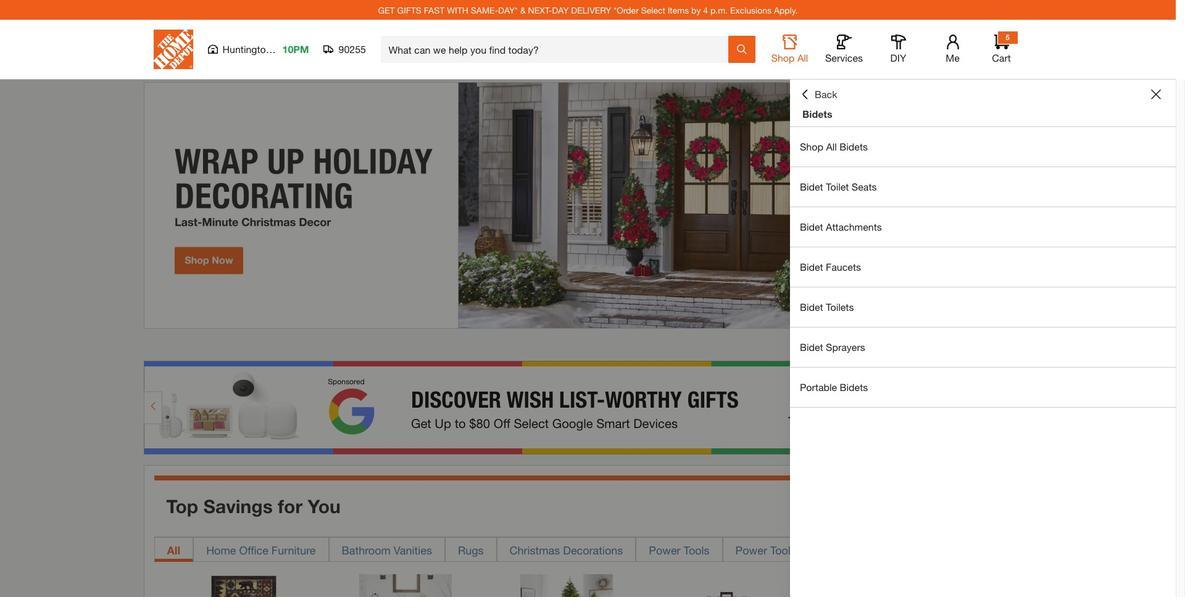 Task type: vqa. For each thing, say whether or not it's contained in the screenshot.
the GIFTS
yes



Task type: locate. For each thing, give the bounding box(es) containing it.
2 power from the left
[[736, 544, 767, 557]]

all inside button
[[167, 544, 180, 557]]

all up toilet
[[826, 141, 837, 153]]

bathroom vanities
[[342, 544, 432, 557]]

power left tool
[[736, 544, 767, 557]]

decorations
[[563, 544, 623, 557]]

2 vertical spatial bidets
[[840, 382, 868, 393]]

fast
[[424, 5, 445, 15]]

1 bidet from the top
[[800, 181, 823, 193]]

What can we help you find today? search field
[[389, 36, 728, 62]]

0 vertical spatial all
[[798, 52, 809, 64]]

all
[[798, 52, 809, 64], [826, 141, 837, 153], [167, 544, 180, 557]]

drawer close image
[[1152, 90, 1161, 99]]

2 horizontal spatial all
[[826, 141, 837, 153]]

all up the back "button"
[[798, 52, 809, 64]]

bidets up seats
[[840, 141, 868, 153]]

4 bidet from the top
[[800, 301, 823, 313]]

buffalo bear brown/red 5 ft. x 7 ft. indoor area rug image
[[198, 575, 291, 598]]

with
[[447, 5, 469, 15]]

bidet left toilets
[[800, 301, 823, 313]]

bidet left attachments
[[800, 221, 823, 233]]

bidet for bidet attachments
[[800, 221, 823, 233]]

1 horizontal spatial shop
[[800, 141, 824, 153]]

0 vertical spatial shop
[[772, 52, 795, 64]]

top
[[166, 496, 198, 518]]

bathroom
[[342, 544, 391, 557]]

next-
[[528, 5, 552, 15]]

bidet for bidet faucets
[[800, 261, 823, 273]]

toilet
[[826, 181, 849, 193]]

sprayers
[[826, 341, 866, 353]]

items
[[668, 5, 689, 15]]

you
[[308, 496, 341, 518]]

bidet
[[800, 181, 823, 193], [800, 221, 823, 233], [800, 261, 823, 273], [800, 301, 823, 313], [800, 341, 823, 353]]

5
[[1006, 33, 1010, 42]]

shop all bidets
[[800, 141, 868, 153]]

5 bidet from the top
[[800, 341, 823, 353]]

0 horizontal spatial all
[[167, 544, 180, 557]]

bidet toilet seats link
[[790, 167, 1176, 207]]

4
[[703, 5, 708, 15]]

menu
[[790, 127, 1176, 408]]

seats
[[852, 181, 877, 193]]

get
[[378, 5, 395, 15]]

bidet for bidet sprayers
[[800, 341, 823, 353]]

3 bidet from the top
[[800, 261, 823, 273]]

power tool accessories button
[[723, 538, 867, 562]]

tools
[[684, 544, 710, 557]]

bidet left the faucets
[[800, 261, 823, 273]]

rugs button
[[445, 538, 497, 562]]

shop down apply.
[[772, 52, 795, 64]]

1 horizontal spatial power
[[736, 544, 767, 557]]

shop inside button
[[772, 52, 795, 64]]

portable
[[800, 382, 837, 393]]

me button
[[933, 35, 973, 64]]

bidet sprayers link
[[790, 328, 1176, 367]]

90255 button
[[324, 43, 366, 56]]

all down top
[[167, 544, 180, 557]]

bidet sprayers
[[800, 341, 866, 353]]

bidet attachments link
[[790, 207, 1176, 247]]

1 power from the left
[[649, 544, 681, 557]]

faucets
[[826, 261, 861, 273]]

home
[[206, 544, 236, 557]]

all inside button
[[798, 52, 809, 64]]

bidet for bidet toilets
[[800, 301, 823, 313]]

bidet for bidet toilet seats
[[800, 181, 823, 193]]

bidets inside 'link'
[[840, 382, 868, 393]]

power for power tools
[[649, 544, 681, 557]]

shop up bidet toilet seats
[[800, 141, 824, 153]]

accessories
[[794, 544, 854, 557]]

&
[[520, 5, 526, 15]]

bidet attachments
[[800, 221, 882, 233]]

park
[[274, 43, 294, 55]]

bidet toilets link
[[790, 288, 1176, 327]]

power
[[649, 544, 681, 557], [736, 544, 767, 557]]

services button
[[825, 35, 864, 64]]

1 vertical spatial all
[[826, 141, 837, 153]]

*order
[[614, 5, 639, 15]]

bidets down the back "button"
[[803, 108, 833, 120]]

all button
[[154, 538, 193, 562]]

0 horizontal spatial power
[[649, 544, 681, 557]]

bidet toilet seats
[[800, 181, 877, 193]]

bidets
[[803, 108, 833, 120], [840, 141, 868, 153], [840, 382, 868, 393]]

power for power tool accessories
[[736, 544, 767, 557]]

bidet left sprayers
[[800, 341, 823, 353]]

bidets right portable
[[840, 382, 868, 393]]

m18 fuel 18-v lithium-ion brushless cordless hammer drill and impact driver combo kit (2-tool) with router image
[[682, 575, 775, 598]]

1 vertical spatial shop
[[800, 141, 824, 153]]

2 bidet from the top
[[800, 221, 823, 233]]

apply.
[[774, 5, 798, 15]]

attachments
[[826, 221, 882, 233]]

power tool accessories
[[736, 544, 854, 557]]

huntington park
[[223, 43, 294, 55]]

1 vertical spatial bidets
[[840, 141, 868, 153]]

delivery
[[571, 5, 612, 15]]

2 vertical spatial all
[[167, 544, 180, 557]]

1 horizontal spatial all
[[798, 52, 809, 64]]

all inside menu
[[826, 141, 837, 153]]

same-
[[471, 5, 498, 15]]

bidet left toilet
[[800, 181, 823, 193]]

power left tools at the bottom right
[[649, 544, 681, 557]]

shop
[[772, 52, 795, 64], [800, 141, 824, 153]]

0 horizontal spatial shop
[[772, 52, 795, 64]]

shop all button
[[770, 35, 810, 64]]

portable bidets link
[[790, 368, 1176, 408]]

bidet faucets
[[800, 261, 861, 273]]



Task type: describe. For each thing, give the bounding box(es) containing it.
shop all
[[772, 52, 809, 64]]

christmas
[[510, 544, 560, 557]]

10pm
[[282, 43, 309, 55]]

portable bidets
[[800, 382, 868, 393]]

home office furniture button
[[193, 538, 329, 562]]

shop for shop all
[[772, 52, 795, 64]]

sonoma 48 in. w x 22 in. d x 34 in. h single sink bath vanity in almond latte with carrara marble top image
[[359, 575, 452, 598]]

6 ft. pre-lit green fir artificial christmas tree with 350 led lights 9 functional multi-color remote controller image
[[521, 575, 613, 598]]

home office furniture
[[206, 544, 316, 557]]

bidet toilets
[[800, 301, 854, 313]]

rugs
[[458, 544, 484, 557]]

savings
[[203, 496, 273, 518]]

shop all bidets link
[[790, 127, 1176, 167]]

christmas decorations
[[510, 544, 623, 557]]

exclusions
[[730, 5, 772, 15]]

services
[[826, 52, 863, 64]]

img for wrap up holiday decorating last-minute outdoor decor image
[[144, 82, 1033, 329]]

cart
[[992, 52, 1011, 64]]

top savings for you
[[166, 496, 341, 518]]

furniture
[[272, 544, 316, 557]]

huntington
[[223, 43, 271, 55]]

christmas decorations button
[[497, 538, 636, 562]]

gifts
[[397, 5, 422, 15]]

get gifts fast with same-day* & next-day delivery *order select items by 4 p.m. exclusions apply.
[[378, 5, 798, 15]]

shop for shop all bidets
[[800, 141, 824, 153]]

back button
[[800, 88, 838, 101]]

toilets
[[826, 301, 854, 313]]

vanities
[[394, 544, 432, 557]]

bathroom vanities button
[[329, 538, 445, 562]]

all for shop all bidets
[[826, 141, 837, 153]]

day
[[552, 5, 569, 15]]

tool
[[771, 544, 791, 557]]

p.m.
[[711, 5, 728, 15]]

menu containing shop all bidets
[[790, 127, 1176, 408]]

select
[[641, 5, 666, 15]]

cart 5
[[992, 33, 1011, 64]]

feedback link image
[[1169, 209, 1186, 275]]

diy button
[[879, 35, 918, 64]]

office
[[239, 544, 268, 557]]

power tools
[[649, 544, 710, 557]]

for
[[278, 496, 303, 518]]

bidet faucets link
[[790, 248, 1176, 287]]

the home depot logo image
[[153, 30, 193, 69]]

0 vertical spatial bidets
[[803, 108, 833, 120]]

all for shop all
[[798, 52, 809, 64]]

by
[[692, 5, 701, 15]]

power tools button
[[636, 538, 723, 562]]

me
[[946, 52, 960, 64]]

diy
[[891, 52, 907, 64]]

90255
[[339, 43, 366, 55]]

day*
[[498, 5, 518, 15]]

back
[[815, 88, 838, 100]]



